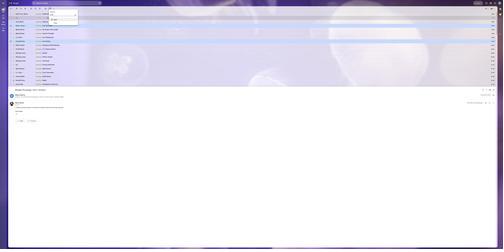 Task type: describe. For each thing, give the bounding box(es) containing it.
you
[[23, 107, 25, 109]]

everything iphone charger
[[40, 63, 58, 64]]

row containing brad
[[9, 13, 503, 18]]

bjord up me , jack 2 on the left top of page
[[17, 76, 21, 77]]

jack inside 'trip in december' "row"
[[20, 80, 24, 82]]

umlaut inside mateo roberts list
[[21, 114, 27, 116]]

everything for stay
[[40, 28, 46, 29]]

in
[[50, 80, 52, 82]]

the left good
[[45, 119, 47, 121]]

11 row from the top
[[9, 66, 503, 70]]

broken
[[60, 119, 64, 121]]

it
[[17, 119, 18, 121]]

james
[[22, 28, 27, 30]]

mail
[[2, 12, 5, 14]]

your refrigerator row
[[9, 40, 503, 44]]

bjord,
[[19, 107, 22, 109]]

words
[[50, 119, 54, 121]]

jones for iphone charger
[[24, 63, 28, 64]]

hi
[[17, 107, 18, 109]]

1 sharpay from the top
[[17, 58, 24, 60]]

iphone
[[47, 63, 52, 64]]

jack inside meeting row
[[17, 23, 21, 25]]

mark as read image
[[34, 8, 36, 11]]

refrigerator
[[51, 41, 60, 43]]

everything inside button
[[43, 99, 49, 101]]

everything halloween watching movie month!
[[40, 15, 72, 17]]

thought
[[54, 36, 60, 38]]

sharpay jones for stock
[[17, 67, 28, 69]]

everything for mateo
[[40, 76, 46, 77]]

trip
[[47, 80, 50, 82]]

bjord left 4
[[26, 15, 30, 16]]

kendall for wallet
[[17, 89, 23, 91]]

everything for re:
[[40, 32, 46, 34]]

10 row from the top
[[9, 61, 503, 66]]

label
[[55, 12, 59, 14]]

banana bread
[[51, 54, 62, 56]]

i
[[35, 119, 36, 121]]

december
[[52, 80, 60, 82]]

remember
[[36, 119, 42, 121]]

chat heading
[[0, 19, 7, 21]]

, for james
[[22, 28, 22, 30]]

gorge
[[50, 32, 54, 34]]

everything up everything seattle
[[40, 54, 46, 56]]

bread
[[57, 54, 62, 56]]

sucks
[[52, 76, 56, 77]]

snooze image
[[38, 8, 40, 11]]

reminder
[[53, 71, 61, 73]]

dan
[[47, 45, 50, 47]]

movie
[[62, 15, 67, 17]]

bjord up me , brad 2
[[17, 36, 21, 38]]

4
[[31, 15, 32, 16]]

promises
[[35, 107, 41, 109]]

everything trip in december
[[40, 80, 60, 82]]

9 row from the top
[[9, 57, 503, 61]]

5 row from the top
[[9, 35, 503, 40]]

mateo roberts
[[17, 105, 28, 107]]

free
[[47, 67, 50, 69]]

broken promises main content
[[9, 7, 503, 250]]

when
[[31, 119, 35, 121]]

terry
[[22, 15, 26, 16]]

everything re: gorge of the jungle
[[40, 32, 64, 34]]

last
[[52, 107, 54, 109]]

made
[[44, 107, 48, 109]]

mateo inside row
[[47, 76, 52, 77]]

bjord inside meeting row
[[22, 23, 26, 25]]

umlaut for food for thought
[[22, 36, 27, 38]]

everything your refrigerator
[[40, 41, 60, 43]]

food
[[47, 36, 51, 38]]

report spam image
[[22, 8, 24, 11]]

13 row from the top
[[9, 74, 503, 79]]

to
[[48, 107, 49, 109]]

jeremy miller
[[17, 84, 27, 86]]

re:
[[47, 32, 49, 34]]

row containing fin mccloud
[[9, 53, 503, 57]]

15 row from the top
[[9, 87, 503, 92]]

stock
[[51, 67, 55, 69]]

bjord umlaut inside mateo roberts list
[[17, 114, 27, 116]]

label as:
[[55, 12, 61, 14]]

move to image
[[50, 8, 52, 11]]

eloise
[[17, 49, 22, 51]]

wallet
[[47, 89, 52, 91]]

mateo roberts list
[[9, 103, 503, 139]]

fin
[[17, 54, 20, 56]]

bjord down maria
[[17, 32, 21, 34]]

everything meeting
[[40, 23, 53, 25]]

stay
[[47, 28, 50, 30]]

you
[[41, 107, 44, 109]]

miller
[[23, 84, 27, 86]]

brad inside your refrigerator row
[[20, 41, 24, 43]]

27 link
[[1, 8, 6, 12]]

row containing jeremy miller
[[9, 83, 503, 87]]

kangeroos
[[52, 19, 59, 21]]

hiya
[[47, 54, 50, 56]]

delete image
[[27, 8, 29, 11]]

search in emails image
[[36, 2, 40, 5]]

advanced search options image
[[108, 1, 113, 6]]

everything up everything meeting
[[40, 19, 46, 21]]

eloise vanian
[[17, 49, 27, 51]]

everything dan flashes
[[40, 45, 56, 47]]

spaces
[[2, 26, 6, 28]]

charger
[[53, 63, 58, 64]]

the left promises
[[33, 107, 35, 109]]

parks for dan flashes
[[23, 45, 28, 47]]

heart
[[25, 119, 28, 121]]

chat
[[2, 19, 5, 21]]

your
[[47, 41, 50, 43]]

everything for emergency
[[40, 50, 46, 51]]

0 horizontal spatial all
[[29, 107, 31, 109]]

, left 4
[[26, 15, 26, 16]]

of inside mateo roberts list
[[31, 107, 32, 109]]

and
[[55, 119, 57, 121]]

me , jack 2
[[17, 80, 25, 82]]

1 vertical spatial mateo
[[17, 105, 22, 107]]

broken
[[17, 99, 25, 102]]

inbox button
[[36, 99, 40, 101]]

1 horizontal spatial meeting
[[60, 49, 66, 51]]

me inside mateo roberts list
[[50, 107, 52, 109]]

everything for barbie
[[40, 84, 46, 86]]

broke
[[26, 107, 29, 109]]

good
[[47, 119, 50, 121]]

everything for dan
[[40, 45, 46, 47]]

everything for your
[[40, 41, 46, 43]]

sunny
[[17, 93, 22, 95]]

me up jack , bjord 2
[[17, 19, 20, 21]]

everything free stock
[[40, 67, 55, 69]]

sunny side row
[[9, 92, 503, 96]]

meet
[[2, 33, 5, 35]]

, for terry
[[21, 15, 21, 16]]

2 for trip
[[24, 80, 25, 82]]

jones for seattle
[[24, 58, 28, 60]]

roberts
[[22, 105, 28, 107]]

bjord umlaut for mateo
[[17, 76, 27, 77]]



Task type: locate. For each thing, give the bounding box(es) containing it.
flashes
[[50, 45, 56, 47]]

1 vertical spatial sharpay jones
[[17, 63, 28, 64]]

mateo right sincerely,
[[67, 107, 71, 109]]

everything barbie movie
[[40, 84, 57, 86]]

side
[[22, 93, 26, 95]]

row containing eloise vanian
[[9, 48, 503, 53]]

everything inside everything dan flashes
[[40, 45, 46, 47]]

2 inside jack , bjord 2
[[26, 23, 27, 25]]

bjord umlaut for re:
[[17, 32, 27, 34]]

meeting up the everything stay hydrated!
[[47, 23, 53, 25]]

mccloud
[[20, 54, 27, 56]]

2 sharpay jones from the top
[[17, 63, 28, 64]]

jeremy
[[17, 84, 23, 86]]

1 vertical spatial kendall parks
[[17, 89, 28, 91]]

meet heading
[[0, 33, 7, 35]]

me up me , jack 2 on the left top of page
[[17, 71, 20, 73]]

meeting right work
[[60, 49, 66, 51]]

6 row from the top
[[9, 44, 503, 48]]

7 row from the top
[[9, 48, 503, 53]]

0 vertical spatial brad
[[17, 15, 21, 16]]

umlaut for mateo sucks
[[22, 76, 27, 77]]

hi bjord, you broke all of the promises you made to me last summer. sincerely, mateo
[[17, 107, 71, 109]]

umlaut up me , jack 2 on the left top of page
[[22, 76, 27, 77]]

everything left free
[[40, 67, 46, 69]]

sharpay for charger
[[17, 63, 24, 64]]

everything for wallet
[[40, 89, 46, 90]]

everything up everything trip in december
[[40, 76, 46, 77]]

everything left trip at the top
[[40, 80, 46, 82]]

broken promises
[[17, 99, 35, 102]]

parks up vanian
[[23, 45, 28, 47]]

1 horizontal spatial of
[[55, 32, 56, 34]]

everything left re:
[[40, 32, 46, 34]]

bjord umlaut up makes
[[17, 114, 27, 116]]

everything inside everything meeting
[[40, 23, 46, 25]]

me right the to
[[50, 107, 52, 109]]

everything inside everything re: gorge of the jungle
[[40, 32, 46, 34]]

banana
[[51, 54, 57, 56]]

2 right james
[[28, 28, 28, 29]]

everything emergency work meeting
[[40, 49, 66, 51]]

2 horizontal spatial mateo
[[67, 107, 71, 109]]

bjord umlaut up me , brad 2
[[17, 36, 27, 38]]

my
[[23, 119, 25, 121]]

2 vertical spatial sharpay
[[17, 67, 24, 69]]

everything inside everything iphone charger
[[40, 63, 46, 64]]

brad left terry
[[17, 15, 21, 16]]

0 vertical spatial sharpay jones
[[17, 58, 28, 60]]

row
[[9, 13, 503, 18], [9, 18, 503, 22], [9, 26, 503, 31], [9, 31, 503, 35], [9, 35, 503, 40], [9, 44, 503, 48], [9, 48, 503, 53], [9, 53, 503, 57], [9, 57, 503, 61], [9, 61, 503, 66], [9, 66, 503, 70], [9, 70, 503, 74], [9, 74, 503, 79], [9, 83, 503, 87], [9, 87, 503, 92]]

halloween
[[47, 15, 55, 17]]

bjord umlaut
[[17, 32, 27, 34], [17, 36, 27, 38], [17, 76, 27, 77], [17, 114, 27, 116]]

everything inside everything halloween watching movie month!
[[40, 15, 46, 16]]

me inside your refrigerator row
[[17, 41, 20, 43]]

me
[[17, 19, 20, 21], [17, 41, 20, 43], [17, 71, 20, 73], [17, 80, 20, 82], [50, 107, 52, 109]]

everything wallet
[[40, 89, 52, 91]]

1 horizontal spatial all
[[43, 119, 44, 121]]

1 vertical spatial brad
[[20, 41, 24, 43]]

0 vertical spatial mateo
[[47, 76, 52, 77]]

0 vertical spatial hello
[[47, 19, 50, 21]]

everything seattle
[[40, 58, 52, 60]]

everything down add to tasks icon
[[40, 15, 46, 16]]

all
[[29, 107, 31, 109], [43, 119, 44, 121]]

1 vertical spatial kendall
[[17, 89, 23, 91]]

0 horizontal spatial mateo
[[17, 105, 22, 107]]

add to tasks image
[[43, 8, 45, 11]]

kendall parks down jeremy miller
[[17, 89, 28, 91]]

vanian
[[22, 49, 27, 51]]

bjord umlaut for food
[[17, 36, 27, 38]]

2 up vanian
[[24, 41, 25, 43]]

1 kendall from the top
[[17, 45, 23, 47]]

jack up jeremy miller
[[20, 80, 24, 82]]

sharpay for stock
[[17, 67, 24, 69]]

kendall parks
[[17, 45, 28, 47], [17, 89, 28, 91]]

14 row from the top
[[9, 83, 503, 87]]

3 row from the top
[[9, 26, 503, 31]]

barbie
[[47, 84, 52, 86]]

everything inside the everything barbie movie
[[40, 84, 46, 86]]

everything food for thought
[[40, 36, 60, 38]]

mateo up bjord,
[[17, 105, 22, 107]]

the
[[57, 32, 59, 34], [33, 107, 35, 109], [45, 119, 47, 121], [57, 119, 59, 121]]

everything down everything seattle
[[40, 63, 46, 64]]

kendall
[[17, 45, 23, 47], [17, 89, 23, 91]]

everything
[[40, 15, 46, 16], [40, 19, 46, 21], [40, 23, 46, 25], [40, 28, 46, 29], [40, 32, 46, 34], [40, 37, 46, 38], [40, 41, 46, 43], [40, 45, 46, 47], [40, 50, 46, 51], [40, 54, 46, 56], [40, 58, 46, 60], [40, 63, 46, 64], [40, 67, 46, 69], [40, 71, 46, 73], [40, 76, 46, 77], [40, 80, 46, 82], [40, 84, 46, 86], [40, 89, 46, 90], [43, 99, 49, 101]]

1 vertical spatial all
[[43, 119, 44, 121]]

3 sharpay from the top
[[17, 67, 24, 69]]

everything left wallet
[[40, 89, 46, 90]]

2 inside me , jack 2
[[24, 80, 25, 82]]

1 parks from the top
[[23, 45, 28, 47]]

everything mateo sucks
[[40, 76, 56, 77]]

2 row from the top
[[9, 18, 503, 22]]

seattle
[[47, 58, 52, 60]]

, inside meeting row
[[21, 23, 21, 25]]

2 for your
[[24, 41, 25, 43]]

2 inside me , brad 2
[[24, 41, 25, 43]]

hydrated!
[[51, 28, 58, 30]]

27
[[4, 9, 6, 10]]

0 horizontal spatial of
[[31, 107, 32, 109]]

everything stay hydrated!
[[40, 28, 58, 30]]

meeting row
[[9, 22, 503, 26]]

everything left your
[[40, 41, 46, 43]]

0 vertical spatial parks
[[23, 45, 28, 47]]

everything left seattle
[[40, 58, 46, 60]]

meeting inside row
[[47, 23, 53, 25]]

everything up the everything stay hydrated!
[[40, 23, 46, 25]]

umlaut up me , brad 2
[[22, 36, 27, 38]]

umlaut
[[22, 32, 27, 34], [22, 36, 27, 38], [22, 76, 27, 77], [21, 114, 27, 116]]

everything for meeting
[[40, 23, 46, 25]]

0 vertical spatial kendall parks
[[17, 45, 28, 47]]

tab panel containing brad
[[9, 8, 503, 122]]

mail navigation
[[0, 7, 8, 250]]

1 vertical spatial parks
[[23, 89, 28, 91]]

bjord
[[26, 15, 30, 16], [22, 23, 26, 25], [17, 32, 21, 34], [17, 36, 21, 38], [17, 76, 21, 77], [17, 114, 21, 116]]

spaces heading
[[0, 26, 7, 28]]

parks down miller
[[23, 89, 28, 91]]

everything down 'everything free stock'
[[40, 71, 46, 73]]

2 inside maria , james 2
[[28, 28, 28, 29]]

labels image
[[54, 8, 57, 11]]

everything for seattle
[[40, 58, 46, 60]]

bjord up makes
[[17, 114, 21, 116]]

everything inside everything emergency work meeting
[[40, 50, 46, 51]]

everything inside everything trip in december
[[40, 80, 46, 82]]

everything for grocery
[[40, 71, 46, 73]]

, left terry
[[21, 15, 21, 16]]

everything left dan
[[40, 45, 46, 47]]

watching
[[55, 15, 62, 17]]

of right gorge
[[55, 32, 56, 34]]

Search in emails search field
[[35, 1, 114, 6]]

0 vertical spatial kendall
[[17, 45, 23, 47]]

everything inside everything food for thought
[[40, 37, 46, 38]]

grocery
[[47, 71, 53, 73]]

mateo up everything trip in december
[[47, 76, 52, 77]]

2 kendall parks from the top
[[17, 89, 28, 91]]

bjord up maria , james 2
[[22, 23, 26, 25]]

hello inside row
[[47, 19, 50, 21]]

jones for free stock
[[24, 67, 28, 69]]

archive image
[[17, 8, 20, 11]]

trip in december row
[[9, 79, 503, 83]]

everything for free
[[40, 67, 46, 69]]

everything for trip
[[40, 80, 46, 82]]

everything grocery reminder
[[40, 71, 61, 73]]

0 vertical spatial sharpay
[[17, 58, 24, 60]]

mateo
[[47, 76, 52, 77], [17, 105, 22, 107], [67, 107, 71, 109]]

3 jones from the top
[[24, 67, 28, 69]]

1 jones from the top
[[24, 58, 28, 60]]

all right broke
[[29, 107, 31, 109]]

1 vertical spatial jones
[[24, 63, 28, 64]]

None checkbox
[[11, 15, 13, 17], [11, 36, 13, 38], [11, 49, 13, 52], [11, 54, 13, 56], [11, 58, 13, 60], [11, 71, 13, 73], [11, 15, 13, 17], [11, 36, 13, 38], [11, 49, 13, 52], [11, 54, 13, 56], [11, 58, 13, 60], [11, 71, 13, 73]]

0 horizontal spatial hello
[[47, 19, 50, 21]]

kendall parks for dan
[[17, 45, 28, 47]]

parks for wallet
[[23, 89, 28, 91]]

0 vertical spatial jones
[[24, 58, 28, 60]]

, left james
[[22, 28, 22, 30]]

sharpay jones
[[17, 58, 28, 60], [17, 63, 28, 64], [17, 67, 28, 69]]

promises
[[25, 99, 35, 102]]

, up maria
[[21, 23, 21, 25]]

me up eloise
[[17, 41, 20, 43]]

1 vertical spatial jack
[[20, 80, 24, 82]]

8 row from the top
[[9, 53, 503, 57]]

meeting
[[47, 23, 53, 25], [60, 49, 66, 51]]

Search in emails text field
[[40, 2, 103, 5]]

,
[[21, 15, 21, 16], [26, 15, 26, 16], [21, 23, 21, 25], [22, 28, 22, 30], [20, 41, 20, 43], [20, 80, 20, 82]]

2 parks from the top
[[23, 89, 28, 91]]

2 vertical spatial sharpay jones
[[17, 67, 28, 69]]

the left the jungle
[[57, 32, 59, 34]]

1 row from the top
[[9, 13, 503, 18]]

, inside your refrigerator row
[[20, 41, 20, 43]]

me , brad 2
[[17, 41, 25, 43]]

1 vertical spatial meeting
[[60, 49, 66, 51]]

everything inside the everything stay hydrated!
[[40, 28, 46, 29]]

sharpay jones for charger
[[17, 63, 28, 64]]

1 horizontal spatial hello
[[60, 21, 63, 23]]

2 for meeting
[[26, 23, 27, 25]]

1 vertical spatial of
[[31, 107, 32, 109]]

4 row from the top
[[9, 31, 503, 35]]

hello up the apply
[[60, 21, 63, 23]]

1 vertical spatial sharpay
[[17, 63, 24, 64]]

emergency
[[47, 49, 55, 51]]

everything for food
[[40, 37, 46, 38]]

of right broke
[[31, 107, 32, 109]]

everything button
[[42, 99, 49, 101]]

everything inside 'everything free stock'
[[40, 67, 46, 69]]

movie
[[52, 84, 57, 86]]

1 sharpay jones from the top
[[17, 58, 28, 60]]

0 vertical spatial jack
[[17, 23, 21, 25]]

, for bjord
[[21, 23, 21, 25]]

, inside 'trip in december' "row"
[[20, 80, 20, 82]]

as:
[[60, 12, 61, 14]]

1 kendall parks from the top
[[17, 45, 28, 47]]

, up jeremy on the top left of the page
[[20, 80, 20, 82]]

bjord umlaut down maria , james 2
[[17, 32, 27, 34]]

0 horizontal spatial meeting
[[47, 23, 53, 25]]

all right remember
[[43, 119, 44, 121]]

2 for stay
[[28, 28, 28, 29]]

12 row from the top
[[9, 70, 503, 74]]

me up jeremy on the top left of the page
[[17, 80, 20, 82]]

brad , terry , bjord 4
[[17, 15, 32, 16]]

everything for halloween
[[40, 15, 46, 16]]

kendall parks for wallet
[[17, 89, 28, 91]]

for
[[51, 36, 53, 38]]

jack up maria
[[17, 23, 21, 25]]

umlaut up my
[[21, 114, 27, 116]]

main menu image
[[2, 2, 5, 5]]

promises.
[[65, 119, 71, 121]]

maria , james 2
[[17, 28, 28, 30]]

bjord inside mateo roberts list
[[17, 114, 21, 116]]

kendall down jeremy on the top left of the page
[[17, 89, 23, 91]]

None checkbox
[[11, 8, 13, 11], [11, 19, 13, 21], [11, 23, 13, 25], [11, 28, 13, 30], [11, 32, 13, 34], [11, 41, 13, 43], [11, 45, 13, 47], [11, 62, 13, 65], [11, 67, 13, 69], [11, 75, 13, 78], [11, 80, 13, 82], [11, 84, 13, 86], [11, 89, 13, 91], [11, 93, 13, 95], [11, 8, 13, 11], [11, 19, 13, 21], [11, 23, 13, 25], [11, 28, 13, 30], [11, 32, 13, 34], [11, 41, 13, 43], [11, 45, 13, 47], [11, 62, 13, 65], [11, 67, 13, 69], [11, 75, 13, 78], [11, 80, 13, 82], [11, 84, 13, 86], [11, 89, 13, 91], [11, 93, 13, 95]]

kendall for dan
[[17, 45, 23, 47]]

2 up james
[[26, 23, 27, 25]]

work
[[56, 49, 60, 51]]

everything inside the everything your refrigerator
[[40, 41, 46, 43]]

everything down everything meeting
[[40, 28, 46, 29]]

everything left food
[[40, 37, 46, 38]]

everything up everything wallet
[[40, 84, 46, 86]]

2
[[26, 23, 27, 25], [28, 28, 28, 29], [24, 41, 25, 43], [24, 80, 25, 82]]

2 vertical spatial jones
[[24, 67, 28, 69]]

tab panel
[[9, 8, 503, 122]]

2 vertical spatial mateo
[[67, 107, 71, 109]]

sincerely,
[[60, 107, 66, 109]]

hello down halloween
[[47, 19, 50, 21]]

, for brad
[[20, 41, 20, 43]]

3 sharpay jones from the top
[[17, 67, 28, 69]]

everything inside everything seattle
[[40, 58, 46, 60]]

2 sharpay from the top
[[17, 63, 24, 64]]

everything for iphone
[[40, 63, 46, 64]]

row containing maria
[[9, 26, 503, 31]]

mail heading
[[0, 12, 7, 14]]

2 jones from the top
[[24, 63, 28, 64]]

brad up eloise vanian
[[20, 41, 24, 43]]

kendall up eloise
[[17, 45, 23, 47]]

more image
[[59, 8, 61, 11]]

me inside 'trip in december' "row"
[[17, 80, 20, 82]]

kendall parks up eloise vanian
[[17, 45, 28, 47]]

Label-as menu open text field
[[55, 15, 90, 18]]

umlaut down james
[[22, 32, 27, 34]]

, up eloise
[[20, 41, 20, 43]]

0 vertical spatial all
[[29, 107, 31, 109]]

everything inside everything grocery reminder
[[40, 71, 46, 73]]

jungle
[[59, 32, 64, 34]]

2 up miller
[[24, 80, 25, 82]]

gmail image
[[10, 1, 22, 6]]

everything inside the everything mateo sucks
[[40, 76, 46, 77]]

1 vertical spatial hello
[[60, 21, 63, 23]]

everything right inbox
[[43, 99, 49, 101]]

, for jack
[[20, 80, 20, 82]]

everything down everything dan flashes
[[40, 50, 46, 51]]

jack , bjord 2
[[17, 23, 27, 25]]

everything inside everything wallet
[[40, 89, 46, 90]]

1 horizontal spatial mateo
[[47, 76, 52, 77]]

the right the and
[[57, 119, 59, 121]]

bjord umlaut up me , jack 2 on the left top of page
[[17, 76, 27, 77]]

0 vertical spatial meeting
[[47, 23, 53, 25]]

2 kendall from the top
[[17, 89, 23, 91]]

umlaut for re: gorge of the jungle
[[22, 32, 27, 34]]

maria
[[17, 28, 22, 30]]

summer.
[[55, 107, 60, 109]]

0 vertical spatial of
[[55, 32, 56, 34]]

sick
[[29, 119, 31, 121]]



Task type: vqa. For each thing, say whether or not it's contained in the screenshot.


